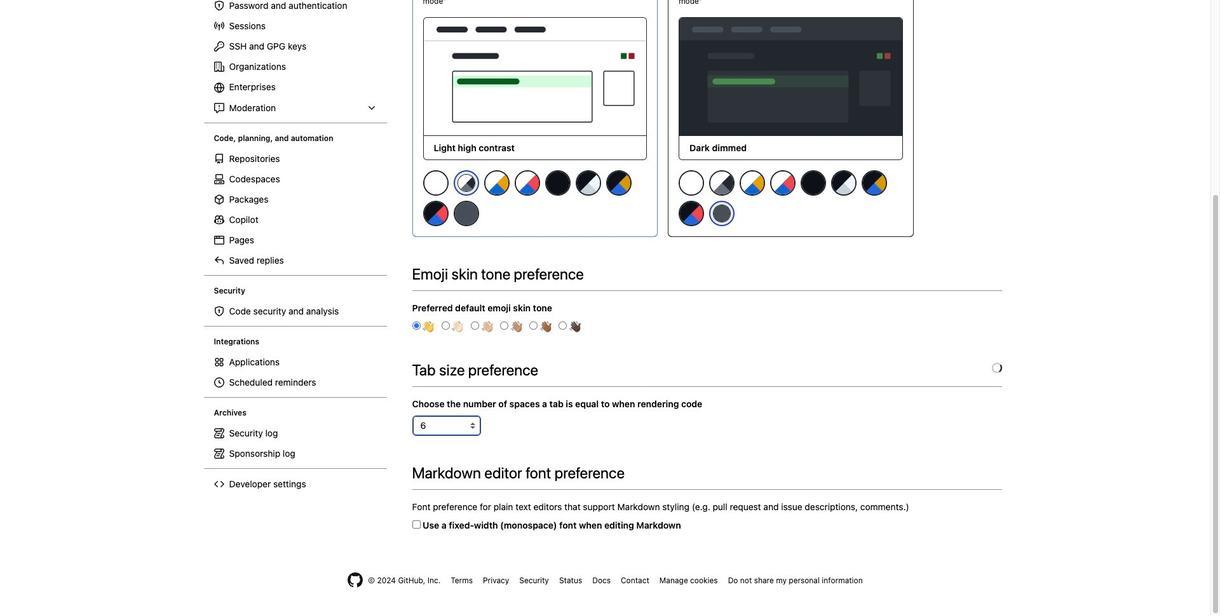 Task type: locate. For each thing, give the bounding box(es) containing it.
light high contrast image left light tritanopia image
[[458, 175, 475, 191]]

1 horizontal spatial dark dimmed image
[[714, 205, 730, 222]]

light high contrast image
[[709, 170, 735, 195], [458, 175, 475, 191]]

None checkbox
[[412, 520, 420, 529]]

night theme picker option group
[[678, 169, 903, 231]]

browser image
[[214, 235, 224, 245]]

1 horizontal spatial dark protanopia & deuteranopia image
[[862, 170, 887, 195]]

dark dimmed image for dark tritanopia image
[[454, 201, 479, 226]]

None radio
[[442, 321, 450, 330], [530, 321, 538, 330], [559, 321, 567, 330], [442, 321, 450, 330], [530, 321, 538, 330], [559, 321, 567, 330]]

None radio
[[412, 321, 420, 330], [471, 321, 479, 330], [500, 321, 508, 330], [412, 321, 420, 330], [471, 321, 479, 330], [500, 321, 508, 330]]

option group
[[412, 319, 1002, 333]]

0 horizontal spatial light default image
[[423, 170, 448, 195]]

1 horizontal spatial light high contrast image
[[709, 170, 735, 195]]

dark tritanopia image
[[423, 201, 448, 226]]

1 horizontal spatial light default image
[[679, 170, 704, 195]]

light high contrast image left light tritanopia icon
[[709, 170, 735, 195]]

dark protanopia & deuteranopia image right dark high contrast image
[[862, 170, 887, 195]]

2 dark protanopia & deuteranopia image from the left
[[862, 170, 887, 195]]

code image
[[214, 479, 224, 489]]

0 horizontal spatial light protanopia & deuteranopia image
[[484, 170, 509, 195]]

light default image up dark tritanopia image
[[423, 170, 448, 195]]

2 light default image from the left
[[679, 170, 704, 195]]

dark protanopia & deuteranopia image
[[606, 170, 632, 195], [862, 170, 887, 195]]

light protanopia & deuteranopia image for light tritanopia icon
[[740, 170, 765, 195]]

light default image
[[423, 170, 448, 195], [679, 170, 704, 195]]

1 dark protanopia & deuteranopia image from the left
[[606, 170, 632, 195]]

1 light default image from the left
[[423, 170, 448, 195]]

light protanopia & deuteranopia image left light tritanopia image
[[484, 170, 509, 195]]

light default image up dark tritanopia icon on the right top
[[679, 170, 704, 195]]

dark dimmed image right dark tritanopia image
[[454, 201, 479, 226]]

1 horizontal spatial light protanopia & deuteranopia image
[[740, 170, 765, 195]]

dark default image
[[801, 170, 826, 195]]

package image
[[214, 194, 224, 205]]

dark protanopia & deuteranopia image for dark high contrast image
[[862, 170, 887, 195]]

list
[[209, 0, 382, 118], [209, 149, 382, 271], [209, 301, 382, 322], [209, 352, 382, 393], [209, 423, 382, 464]]

4 list from the top
[[209, 352, 382, 393]]

0 horizontal spatial dark protanopia & deuteranopia image
[[606, 170, 632, 195]]

dark protanopia & deuteranopia image right dark high contrast icon
[[606, 170, 632, 195]]

light tritanopia image
[[515, 170, 540, 195]]

clock image
[[214, 378, 224, 388]]

0 horizontal spatial dark dimmed image
[[454, 201, 479, 226]]

1 light protanopia & deuteranopia image from the left
[[484, 170, 509, 195]]

light protanopia & deuteranopia image
[[484, 170, 509, 195], [740, 170, 765, 195]]

dark dimmed image
[[454, 201, 479, 226], [714, 205, 730, 222]]

light protanopia & deuteranopia image left light tritanopia icon
[[740, 170, 765, 195]]

1 list from the top
[[209, 0, 382, 118]]

2 light protanopia & deuteranopia image from the left
[[740, 170, 765, 195]]

dark dimmed image right dark tritanopia icon on the right top
[[714, 205, 730, 222]]

0 horizontal spatial light high contrast image
[[458, 175, 475, 191]]

organization image
[[214, 62, 224, 72]]



Task type: describe. For each thing, give the bounding box(es) containing it.
light high contrast image for the light protanopia & deuteranopia image corresponding to light tritanopia image
[[458, 175, 475, 191]]

light tritanopia image
[[770, 170, 796, 195]]

shield lock image
[[214, 306, 224, 317]]

log image
[[214, 428, 224, 439]]

light protanopia & deuteranopia image for light tritanopia image
[[484, 170, 509, 195]]

copilot image
[[214, 215, 224, 225]]

light default image for night theme picker option group in the right top of the page
[[679, 170, 704, 195]]

dark high contrast image
[[832, 170, 857, 195]]

broadcast image
[[214, 21, 224, 31]]

shield lock image
[[214, 1, 224, 11]]

5 list from the top
[[209, 423, 382, 464]]

light default image for 'day theme picker' "option group"
[[423, 170, 448, 195]]

dark dimmed image for dark tritanopia icon on the right top
[[714, 205, 730, 222]]

apps image
[[214, 357, 224, 367]]

3 list from the top
[[209, 301, 382, 322]]

dark default image
[[545, 170, 570, 195]]

repo image
[[214, 154, 224, 164]]

light high contrast image for the light protanopia & deuteranopia image corresponding to light tritanopia icon
[[709, 170, 735, 195]]

codespaces image
[[214, 174, 224, 184]]

homepage image
[[348, 572, 363, 588]]

log image
[[214, 449, 224, 459]]

reply image
[[214, 256, 224, 266]]

dark protanopia & deuteranopia image for dark high contrast icon
[[606, 170, 632, 195]]

2 list from the top
[[209, 149, 382, 271]]

dark high contrast image
[[576, 170, 601, 195]]

key image
[[214, 41, 224, 51]]

dark tritanopia image
[[679, 201, 704, 226]]

globe image
[[214, 83, 224, 93]]

day theme picker option group
[[422, 169, 647, 231]]



Task type: vqa. For each thing, say whether or not it's contained in the screenshot.
GOOD FIRST ISSUE
no



